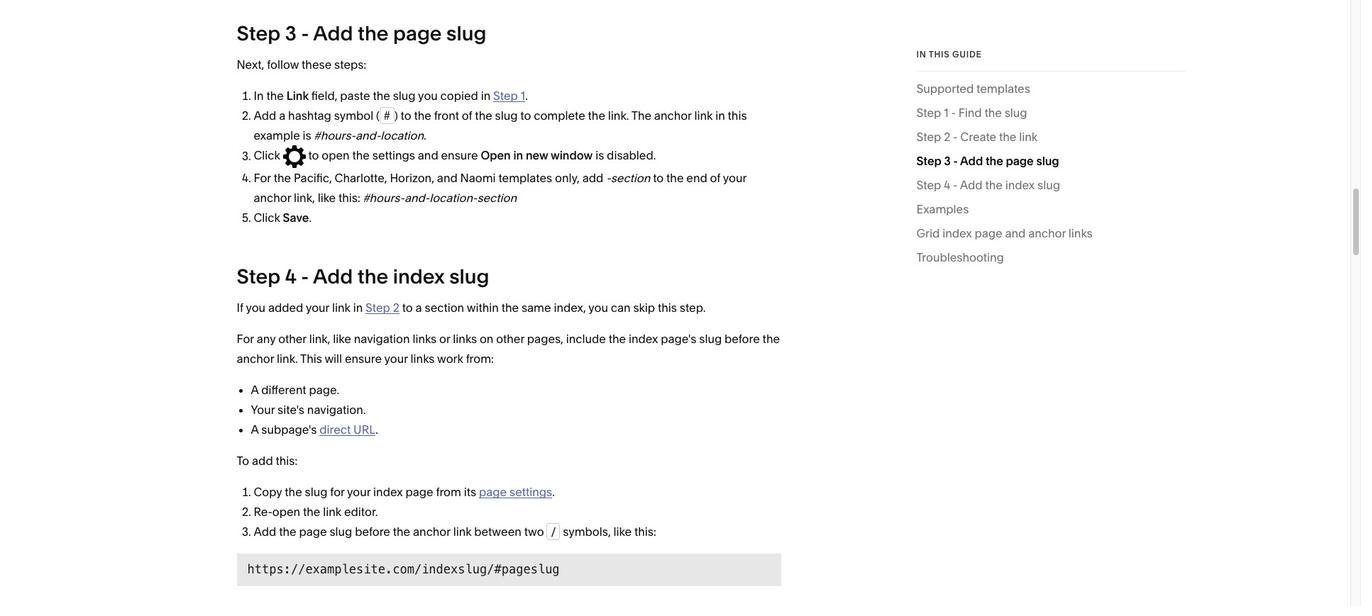 Task type: describe. For each thing, give the bounding box(es) containing it.
within
[[467, 301, 499, 315]]

skip
[[633, 301, 655, 315]]

next, follow these steps:
[[237, 58, 366, 72]]

step.
[[680, 301, 706, 315]]

1 horizontal spatial ensure
[[441, 149, 478, 163]]

find
[[959, 106, 982, 120]]

0 vertical spatial settings
[[372, 149, 415, 163]]

guide
[[952, 49, 982, 60]]

open
[[481, 149, 511, 163]]

the
[[631, 109, 651, 123]]

. up horizon,
[[424, 129, 426, 143]]

disabled.
[[607, 149, 656, 163]]

step 1 - find the slug link
[[917, 103, 1027, 127]]

your
[[251, 403, 275, 418]]

the gear icon image
[[283, 146, 306, 168]]

2 vertical spatial and
[[1005, 226, 1026, 241]]

page settings link
[[479, 486, 552, 500]]

navigation
[[354, 332, 410, 347]]

to right "step 2" "link"
[[402, 301, 413, 315]]

from:
[[466, 352, 494, 366]]

1 vertical spatial is
[[595, 149, 604, 163]]

/
[[551, 525, 556, 540]]

grid index page and anchor links
[[917, 226, 1093, 241]]

anchor inside copy the slug for your index page from its page settings . re-open the link editor. add the page slug before the anchor link between two / symbols, like this:
[[413, 525, 450, 540]]

and- for location
[[356, 129, 381, 143]]

add inside copy the slug for your index page from its page settings . re-open the link editor. add the page slug before the anchor link between two / symbols, like this:
[[254, 525, 276, 540]]

slug left for
[[305, 486, 327, 500]]

1 inside 'link'
[[944, 106, 949, 120]]

1 vertical spatial step 3 - add the page slug
[[917, 154, 1059, 168]]

copied
[[440, 89, 478, 103]]

1 other from the left
[[278, 332, 306, 347]]

your right added
[[306, 301, 329, 315]]

can
[[611, 301, 631, 315]]

#hours-and-location .
[[314, 129, 426, 143]]

0 vertical spatial a
[[279, 109, 285, 123]]

- down disabled.
[[606, 171, 611, 185]]

will
[[325, 352, 342, 366]]

slug up copied at the top of the page
[[446, 22, 486, 46]]

to down step 1 link
[[520, 109, 531, 123]]

link. inside the ) to the front of the slug to complete the link. the anchor link in this example is
[[608, 109, 629, 123]]

click save .
[[254, 211, 312, 225]]

if you added your link in step 2 to a section within the same index, you can skip this step.
[[237, 301, 706, 315]]

page's
[[661, 332, 696, 347]]

add a hashtag symbol ( #
[[254, 109, 390, 123]]

pages,
[[527, 332, 563, 347]]

anchor inside the ) to the front of the slug to complete the link. the anchor link in this example is
[[654, 109, 692, 123]]

0 vertical spatial add
[[582, 171, 603, 185]]

work
[[437, 352, 463, 366]]

to open the settings and ensure open in new window is disabled.
[[306, 149, 656, 163]]

index,
[[554, 301, 586, 315]]

create
[[960, 130, 997, 144]]

in the link field, paste the slug you copied in step 1 .
[[254, 89, 528, 103]]

slug inside the ) to the front of the slug to complete the link. the anchor link in this example is
[[495, 109, 518, 123]]

1 vertical spatial step 4 - add the index slug
[[237, 265, 489, 289]]

window
[[551, 149, 593, 163]]

1 vertical spatial this:
[[276, 454, 297, 469]]

click for click save .
[[254, 211, 280, 225]]

this
[[300, 352, 322, 366]]

anchor inside for any other link, like navigation links or links on other pages, include the index page's slug before the anchor link. this will ensure your links work from:
[[237, 352, 274, 366]]

) to the front of the slug to complete the link. the anchor link in this example is
[[254, 109, 747, 143]]

0 vertical spatial this
[[929, 49, 950, 60]]

- inside 'step 4 - add the index slug' link
[[953, 178, 958, 192]]

to add this:
[[237, 454, 297, 469]]

slug down step 3 - add the page slug link
[[1038, 178, 1060, 192]]

two
[[524, 525, 544, 540]]

horizon,
[[390, 171, 434, 185]]

2 other from the left
[[496, 332, 524, 347]]

subpage's
[[261, 423, 317, 437]]

to right ) at the top left of page
[[401, 109, 411, 123]]

2 vertical spatial section
[[425, 301, 464, 315]]

re-
[[254, 506, 272, 520]]

site's
[[278, 403, 304, 418]]

copy
[[254, 486, 282, 500]]

link
[[286, 89, 309, 103]]

0 horizontal spatial this
[[658, 301, 677, 315]]

- inside step 1 - find the slug 'link'
[[951, 106, 956, 120]]

#
[[384, 109, 390, 123]]

symbol
[[334, 109, 373, 123]]

page.
[[309, 383, 339, 398]]

on
[[480, 332, 494, 347]]

link down for
[[323, 506, 341, 520]]

step 1 - find the slug
[[917, 106, 1027, 120]]

to
[[237, 454, 249, 469]]

grid
[[917, 226, 940, 241]]

like inside for any other link, like navigation links or links on other pages, include the index page's slug before the anchor link. this will ensure your links work from:
[[333, 332, 351, 347]]

index down step 3 - add the page slug link
[[1005, 178, 1035, 192]]

this: inside copy the slug for your index page from its page settings . re-open the link editor. add the page slug before the anchor link between two / symbols, like this:
[[634, 525, 656, 540]]

in for in the link field, paste the slug you copied in step 1 .
[[254, 89, 264, 103]]

0 vertical spatial section
[[611, 171, 650, 185]]

1 vertical spatial section
[[477, 191, 517, 205]]

. inside a different page. your site's navigation. a subpage's direct url .
[[376, 423, 378, 437]]

. inside copy the slug for your index page from its page settings . re-open the link editor. add the page slug before the anchor link between two / symbols, like this:
[[552, 486, 555, 500]]

examples link
[[917, 199, 969, 224]]

hashtag
[[288, 109, 331, 123]]

slug inside for any other link, like navigation links or links on other pages, include the index page's slug before the anchor link. this will ensure your links work from:
[[699, 332, 722, 347]]

the inside to the end of your anchor link, like this:
[[666, 171, 684, 185]]

(
[[376, 109, 380, 123]]

between
[[474, 525, 521, 540]]

for any other link, like navigation links or links on other pages, include the index page's slug before the anchor link. this will ensure your links work from:
[[237, 332, 780, 366]]

step 2 - create the link
[[917, 130, 1038, 144]]

url
[[353, 423, 376, 437]]

only,
[[555, 171, 580, 185]]

supported templates link
[[917, 79, 1030, 103]]

editor.
[[344, 506, 378, 520]]

any
[[257, 332, 276, 347]]

steps:
[[334, 58, 366, 72]]

different
[[261, 383, 306, 398]]

end
[[686, 171, 707, 185]]

step 2 - create the link link
[[917, 127, 1038, 151]]

settings inside copy the slug for your index page from its page settings . re-open the link editor. add the page slug before the anchor link between two / symbols, like this:
[[510, 486, 552, 500]]

slug up ) at the top left of page
[[393, 89, 416, 103]]

from
[[436, 486, 461, 500]]

in this guide
[[917, 49, 982, 60]]

this inside the ) to the front of the slug to complete the link. the anchor link in this example is
[[728, 109, 747, 123]]

location-
[[429, 191, 477, 205]]

same
[[522, 301, 551, 315]]

1 horizontal spatial 3
[[944, 154, 951, 168]]

complete
[[534, 109, 585, 123]]

new
[[526, 149, 548, 163]]

step 1 link
[[493, 89, 525, 103]]

1 horizontal spatial open
[[322, 149, 350, 163]]

0 vertical spatial 2
[[944, 130, 950, 144]]

0 horizontal spatial 4
[[285, 265, 296, 289]]

1 a from the top
[[251, 383, 259, 398]]

example
[[254, 129, 300, 143]]

1 horizontal spatial you
[[418, 89, 438, 103]]

a different page. your site's navigation. a subpage's direct url .
[[251, 383, 378, 437]]

step 3 - add the page slug link
[[917, 151, 1059, 175]]

#hours-and-location-section
[[363, 191, 517, 205]]



Task type: locate. For each thing, give the bounding box(es) containing it.
#hours-
[[314, 129, 356, 143], [363, 191, 404, 205]]

added
[[268, 301, 303, 315]]

this
[[929, 49, 950, 60], [728, 109, 747, 123], [658, 301, 677, 315]]

1 vertical spatial settings
[[510, 486, 552, 500]]

1 horizontal spatial 4
[[944, 178, 950, 192]]

3 down step 2 - create the link link
[[944, 154, 951, 168]]

for the pacific, charlotte, horizon, and naomi templates only, add -section
[[254, 171, 650, 185]]

link left the between
[[453, 525, 472, 540]]

to
[[401, 109, 411, 123], [520, 109, 531, 123], [308, 149, 319, 163], [653, 171, 664, 185], [402, 301, 413, 315]]

link. left the on the top left of the page
[[608, 109, 629, 123]]

your inside for any other link, like navigation links or links on other pages, include the index page's slug before the anchor link. this will ensure your links work from:
[[384, 352, 408, 366]]

supported
[[917, 82, 974, 96]]

0 horizontal spatial is
[[303, 129, 311, 143]]

1 left find at the top of page
[[944, 106, 949, 120]]

0 vertical spatial this:
[[339, 191, 360, 205]]

link. left this
[[277, 352, 298, 366]]

step 2 link
[[366, 301, 399, 315]]

your inside to the end of your anchor link, like this:
[[723, 171, 747, 185]]

1 vertical spatial like
[[333, 332, 351, 347]]

0 vertical spatial open
[[322, 149, 350, 163]]

0 vertical spatial of
[[462, 109, 472, 123]]

2 horizontal spatial this:
[[634, 525, 656, 540]]

other
[[278, 332, 306, 347], [496, 332, 524, 347]]

of
[[462, 109, 472, 123], [710, 171, 721, 185]]

1 vertical spatial templates
[[498, 171, 552, 185]]

you
[[418, 89, 438, 103], [246, 301, 265, 315], [588, 301, 608, 315]]

step inside 'link'
[[917, 106, 941, 120]]

click
[[254, 149, 283, 163], [254, 211, 280, 225]]

like inside copy the slug for your index page from its page settings . re-open the link editor. add the page slug before the anchor link between two / symbols, like this:
[[614, 525, 632, 540]]

examples
[[917, 202, 969, 216]]

1 horizontal spatial other
[[496, 332, 524, 347]]

)
[[394, 109, 398, 123]]

#hours- down charlotte, at left
[[363, 191, 404, 205]]

1 vertical spatial before
[[355, 525, 390, 540]]

of right "end"
[[710, 171, 721, 185]]

. up /
[[552, 486, 555, 500]]

section up or
[[425, 301, 464, 315]]

like up will
[[333, 332, 351, 347]]

link up step 3 - add the page slug link
[[1019, 130, 1038, 144]]

in
[[917, 49, 927, 60], [254, 89, 264, 103]]

the inside 'link'
[[985, 106, 1002, 120]]

for left any
[[237, 332, 254, 347]]

and-
[[356, 129, 381, 143], [404, 191, 429, 205]]

this: right symbols,
[[634, 525, 656, 540]]

2 vertical spatial like
[[614, 525, 632, 540]]

step 4 - add the index slug down step 3 - add the page slug link
[[917, 178, 1060, 192]]

step 3 - add the page slug
[[237, 22, 486, 46], [917, 154, 1059, 168]]

to down disabled.
[[653, 171, 664, 185]]

0 vertical spatial #hours-
[[314, 129, 356, 143]]

2 horizontal spatial you
[[588, 301, 608, 315]]

ensure up for the pacific, charlotte, horizon, and naomi templates only, add -section
[[441, 149, 478, 163]]

copy the slug for your index page from its page settings . re-open the link editor. add the page slug before the anchor link between two / symbols, like this:
[[254, 486, 656, 540]]

1 vertical spatial open
[[272, 506, 300, 520]]

section
[[611, 171, 650, 185], [477, 191, 517, 205], [425, 301, 464, 315]]

link, inside to the end of your anchor link, like this:
[[294, 191, 315, 205]]

add right to
[[252, 454, 273, 469]]

for
[[330, 486, 345, 500]]

1 vertical spatial and
[[437, 171, 458, 185]]

1 vertical spatial 1
[[944, 106, 949, 120]]

1 vertical spatial link,
[[309, 332, 330, 347]]

your up editor.
[[347, 486, 371, 500]]

you right if
[[246, 301, 265, 315]]

in inside the ) to the front of the slug to complete the link. the anchor link in this example is
[[715, 109, 725, 123]]

is right window
[[595, 149, 604, 163]]

0 horizontal spatial #hours-
[[314, 129, 356, 143]]

and up horizon,
[[418, 149, 438, 163]]

if
[[237, 301, 243, 315]]

0 horizontal spatial step 3 - add the page slug
[[237, 22, 486, 46]]

index inside for any other link, like navigation links or links on other pages, include the index page's slug before the anchor link. this will ensure your links work from:
[[629, 332, 658, 347]]

0 horizontal spatial open
[[272, 506, 300, 520]]

section down the naomi
[[477, 191, 517, 205]]

in for in this guide
[[917, 49, 927, 60]]

1 vertical spatial click
[[254, 211, 280, 225]]

location
[[381, 129, 424, 143]]

.
[[525, 89, 528, 103], [424, 129, 426, 143], [309, 211, 312, 225], [376, 423, 378, 437], [552, 486, 555, 500]]

0 horizontal spatial this:
[[276, 454, 297, 469]]

for
[[254, 171, 271, 185], [237, 332, 254, 347]]

0 horizontal spatial 2
[[393, 301, 399, 315]]

and- for location-
[[404, 191, 429, 205]]

is inside the ) to the front of the slug to complete the link. the anchor link in this example is
[[303, 129, 311, 143]]

0 vertical spatial 3
[[285, 22, 297, 46]]

your down navigation
[[384, 352, 408, 366]]

0 vertical spatial 4
[[944, 178, 950, 192]]

click down example
[[254, 149, 283, 163]]

1 horizontal spatial before
[[725, 332, 760, 347]]

2 horizontal spatial this
[[929, 49, 950, 60]]

like down pacific,
[[318, 191, 336, 205]]

1 vertical spatial 3
[[944, 154, 951, 168]]

you up front
[[418, 89, 438, 103]]

4
[[944, 178, 950, 192], [285, 265, 296, 289]]

0 vertical spatial like
[[318, 191, 336, 205]]

link, up this
[[309, 332, 330, 347]]

0 horizontal spatial and-
[[356, 129, 381, 143]]

index up "step 2" "link"
[[393, 265, 445, 289]]

your
[[723, 171, 747, 185], [306, 301, 329, 315], [384, 352, 408, 366], [347, 486, 371, 500]]

1 vertical spatial add
[[252, 454, 273, 469]]

supported templates
[[917, 82, 1030, 96]]

0 vertical spatial link.
[[608, 109, 629, 123]]

in down next,
[[254, 89, 264, 103]]

0 vertical spatial is
[[303, 129, 311, 143]]

include
[[566, 332, 606, 347]]

to the end of your anchor link, like this:
[[254, 171, 747, 205]]

0 horizontal spatial 1
[[521, 89, 525, 103]]

0 horizontal spatial you
[[246, 301, 265, 315]]

https://examplesite.com/indexslug/#pageslug
[[247, 563, 560, 577]]

in
[[481, 89, 491, 103], [715, 109, 725, 123], [513, 149, 523, 163], [353, 301, 363, 315]]

1 click from the top
[[254, 149, 283, 163]]

0 horizontal spatial a
[[279, 109, 285, 123]]

1 vertical spatial ensure
[[345, 352, 382, 366]]

these
[[302, 58, 332, 72]]

the
[[358, 22, 389, 46], [266, 89, 284, 103], [373, 89, 390, 103], [985, 106, 1002, 120], [414, 109, 431, 123], [475, 109, 492, 123], [588, 109, 605, 123], [999, 130, 1017, 144], [352, 149, 370, 163], [986, 154, 1003, 168], [274, 171, 291, 185], [666, 171, 684, 185], [985, 178, 1003, 192], [357, 265, 388, 289], [501, 301, 519, 315], [609, 332, 626, 347], [763, 332, 780, 347], [285, 486, 302, 500], [303, 506, 320, 520], [279, 525, 296, 540], [393, 525, 410, 540]]

other right any
[[278, 332, 306, 347]]

1 horizontal spatial step 4 - add the index slug
[[917, 178, 1060, 192]]

step 3 - add the page slug down step 2 - create the link link
[[917, 154, 1059, 168]]

naomi
[[460, 171, 496, 185]]

link, down pacific,
[[294, 191, 315, 205]]

1 horizontal spatial and-
[[404, 191, 429, 205]]

is down hashtag on the top
[[303, 129, 311, 143]]

0 horizontal spatial in
[[254, 89, 264, 103]]

your inside copy the slug for your index page from its page settings . re-open the link editor. add the page slug before the anchor link between two / symbols, like this:
[[347, 486, 371, 500]]

page
[[393, 22, 442, 46], [1006, 154, 1034, 168], [975, 226, 1003, 241], [406, 486, 433, 500], [479, 486, 507, 500], [299, 525, 327, 540]]

1 horizontal spatial a
[[416, 301, 422, 315]]

slug up step 2 - create the link
[[1005, 106, 1027, 120]]

troubleshooting
[[917, 250, 1004, 265]]

before right page's
[[725, 332, 760, 347]]

1 vertical spatial 4
[[285, 265, 296, 289]]

0 vertical spatial in
[[917, 49, 927, 60]]

for up click save .
[[254, 171, 271, 185]]

add
[[582, 171, 603, 185], [252, 454, 273, 469]]

1 vertical spatial a
[[251, 423, 259, 437]]

before down editor.
[[355, 525, 390, 540]]

1 horizontal spatial of
[[710, 171, 721, 185]]

0 horizontal spatial settings
[[372, 149, 415, 163]]

0 horizontal spatial templates
[[498, 171, 552, 185]]

section down disabled.
[[611, 171, 650, 185]]

slug down editor.
[[330, 525, 352, 540]]

0 horizontal spatial add
[[252, 454, 273, 469]]

- left create
[[953, 130, 958, 144]]

links
[[1069, 226, 1093, 241], [413, 332, 437, 347], [453, 332, 477, 347], [411, 352, 435, 366]]

a up example
[[279, 109, 285, 123]]

index up the troubleshooting
[[943, 226, 972, 241]]

0 vertical spatial for
[[254, 171, 271, 185]]

1 vertical spatial link.
[[277, 352, 298, 366]]

1 horizontal spatial 1
[[944, 106, 949, 120]]

index up editor.
[[373, 486, 403, 500]]

for for for the pacific, charlotte, horizon, and naomi templates only, add -section
[[254, 171, 271, 185]]

2 click from the top
[[254, 211, 280, 225]]

0 horizontal spatial step 4 - add the index slug
[[237, 265, 489, 289]]

ensure down navigation
[[345, 352, 382, 366]]

link
[[694, 109, 713, 123], [1019, 130, 1038, 144], [332, 301, 350, 315], [323, 506, 341, 520], [453, 525, 472, 540]]

1 vertical spatial in
[[254, 89, 264, 103]]

front
[[434, 109, 459, 123]]

field,
[[311, 89, 337, 103]]

and- down (
[[356, 129, 381, 143]]

1 horizontal spatial 2
[[944, 130, 950, 144]]

and up location-
[[437, 171, 458, 185]]

add right only,
[[582, 171, 603, 185]]

1 vertical spatial #hours-
[[363, 191, 404, 205]]

slug up 'step 4 - add the index slug' link
[[1036, 154, 1059, 168]]

like inside to the end of your anchor link, like this:
[[318, 191, 336, 205]]

- inside step 3 - add the page slug link
[[953, 154, 958, 168]]

3 up follow
[[285, 22, 297, 46]]

to right the gear icon
[[308, 149, 319, 163]]

for for for any other link, like navigation links or links on other pages, include the index page's slug before the anchor link. this will ensure your links work from:
[[237, 332, 254, 347]]

2 up navigation
[[393, 301, 399, 315]]

and down 'step 4 - add the index slug' link
[[1005, 226, 1026, 241]]

link left "step 2" "link"
[[332, 301, 350, 315]]

and- down horizon,
[[404, 191, 429, 205]]

- up added
[[301, 265, 309, 289]]

0 horizontal spatial other
[[278, 332, 306, 347]]

its
[[464, 486, 476, 500]]

before inside copy the slug for your index page from its page settings . re-open the link editor. add the page slug before the anchor link between two / symbols, like this:
[[355, 525, 390, 540]]

0 vertical spatial ensure
[[441, 149, 478, 163]]

0 vertical spatial templates
[[977, 82, 1030, 96]]

link.
[[608, 109, 629, 123], [277, 352, 298, 366]]

open down "copy"
[[272, 506, 300, 520]]

2 left create
[[944, 130, 950, 144]]

to inside to the end of your anchor link, like this:
[[653, 171, 664, 185]]

anchor inside to the end of your anchor link, like this:
[[254, 191, 291, 205]]

0 vertical spatial before
[[725, 332, 760, 347]]

- left find at the top of page
[[951, 106, 956, 120]]

1 vertical spatial a
[[416, 301, 422, 315]]

1 horizontal spatial is
[[595, 149, 604, 163]]

0 vertical spatial 1
[[521, 89, 525, 103]]

slug inside 'link'
[[1005, 106, 1027, 120]]

navigation.
[[307, 403, 366, 418]]

this: down charlotte, at left
[[339, 191, 360, 205]]

slug
[[446, 22, 486, 46], [393, 89, 416, 103], [1005, 106, 1027, 120], [495, 109, 518, 123], [1036, 154, 1059, 168], [1038, 178, 1060, 192], [449, 265, 489, 289], [699, 332, 722, 347], [305, 486, 327, 500], [330, 525, 352, 540]]

. up the ) to the front of the slug to complete the link. the anchor link in this example is
[[525, 89, 528, 103]]

slug right page's
[[699, 332, 722, 347]]

link, inside for any other link, like navigation links or links on other pages, include the index page's slug before the anchor link. this will ensure your links work from:
[[309, 332, 330, 347]]

troubleshooting link
[[917, 248, 1004, 272]]

1 horizontal spatial templates
[[977, 82, 1030, 96]]

or
[[439, 332, 450, 347]]

follow
[[267, 58, 299, 72]]

like
[[318, 191, 336, 205], [333, 332, 351, 347], [614, 525, 632, 540]]

symbols,
[[563, 525, 611, 540]]

2 a from the top
[[251, 423, 259, 437]]

templates up "step 1 - find the slug"
[[977, 82, 1030, 96]]

step 4 - add the index slug up "step 2" "link"
[[237, 265, 489, 289]]

open inside copy the slug for your index page from its page settings . re-open the link editor. add the page slug before the anchor link between two / symbols, like this:
[[272, 506, 300, 520]]

other right on
[[496, 332, 524, 347]]

direct url link
[[320, 423, 376, 437]]

of inside the ) to the front of the slug to complete the link. the anchor link in this example is
[[462, 109, 472, 123]]

1 horizontal spatial settings
[[510, 486, 552, 500]]

- up next, follow these steps:
[[301, 22, 309, 46]]

0 vertical spatial and
[[418, 149, 438, 163]]

. down pacific,
[[309, 211, 312, 225]]

0 horizontal spatial link.
[[277, 352, 298, 366]]

4 up added
[[285, 265, 296, 289]]

direct
[[320, 423, 351, 437]]

pacific,
[[294, 171, 332, 185]]

1 horizontal spatial #hours-
[[363, 191, 404, 205]]

0 horizontal spatial of
[[462, 109, 472, 123]]

- up examples
[[953, 178, 958, 192]]

of inside to the end of your anchor link, like this:
[[710, 171, 721, 185]]

a right "step 2" "link"
[[416, 301, 422, 315]]

step 3 - add the page slug up steps:
[[237, 22, 486, 46]]

1 vertical spatial of
[[710, 171, 721, 185]]

a down the your at the bottom
[[251, 423, 259, 437]]

link right the on the top left of the page
[[694, 109, 713, 123]]

1
[[521, 89, 525, 103], [944, 106, 949, 120]]

this: inside to the end of your anchor link, like this:
[[339, 191, 360, 205]]

slug up if you added your link in step 2 to a section within the same index, you can skip this step.
[[449, 265, 489, 289]]

settings up two
[[510, 486, 552, 500]]

#hours- down add a hashtag symbol ( # in the left top of the page
[[314, 129, 356, 143]]

link. inside for any other link, like navigation links or links on other pages, include the index page's slug before the anchor link. this will ensure your links work from:
[[277, 352, 298, 366]]

1 vertical spatial for
[[237, 332, 254, 347]]

1 horizontal spatial step 3 - add the page slug
[[917, 154, 1059, 168]]

1 horizontal spatial section
[[477, 191, 517, 205]]

click left save
[[254, 211, 280, 225]]

step
[[237, 22, 280, 46], [493, 89, 518, 103], [917, 106, 941, 120], [917, 130, 941, 144], [917, 154, 942, 168], [917, 178, 941, 192], [237, 265, 280, 289], [366, 301, 390, 315]]

1 horizontal spatial add
[[582, 171, 603, 185]]

0 vertical spatial link,
[[294, 191, 315, 205]]

2 horizontal spatial section
[[611, 171, 650, 185]]

open up pacific,
[[322, 149, 350, 163]]

and
[[418, 149, 438, 163], [437, 171, 458, 185], [1005, 226, 1026, 241]]

#hours- for #hours-and-location .
[[314, 129, 356, 143]]

templates down new
[[498, 171, 552, 185]]

2
[[944, 130, 950, 144], [393, 301, 399, 315]]

- down step 2 - create the link link
[[953, 154, 958, 168]]

before inside for any other link, like navigation links or links on other pages, include the index page's slug before the anchor link. this will ensure your links work from:
[[725, 332, 760, 347]]

0 vertical spatial step 4 - add the index slug
[[917, 178, 1060, 192]]

1 horizontal spatial link.
[[608, 109, 629, 123]]

charlotte,
[[335, 171, 387, 185]]

0 horizontal spatial section
[[425, 301, 464, 315]]

4 up examples
[[944, 178, 950, 192]]

0 horizontal spatial before
[[355, 525, 390, 540]]

index down skip
[[629, 332, 658, 347]]

3
[[285, 22, 297, 46], [944, 154, 951, 168]]

ensure inside for any other link, like navigation links or links on other pages, include the index page's slug before the anchor link. this will ensure your links work from:
[[345, 352, 382, 366]]

you left can
[[588, 301, 608, 315]]

click for click
[[254, 149, 283, 163]]

. right direct
[[376, 423, 378, 437]]

your right "end"
[[723, 171, 747, 185]]

step 4 - add the index slug link
[[917, 175, 1060, 199]]

0 vertical spatial click
[[254, 149, 283, 163]]

0 horizontal spatial 3
[[285, 22, 297, 46]]

1 horizontal spatial this
[[728, 109, 747, 123]]

1 vertical spatial 2
[[393, 301, 399, 315]]

#hours- for #hours-and-location-section
[[363, 191, 404, 205]]

0 vertical spatial step 3 - add the page slug
[[237, 22, 486, 46]]

next,
[[237, 58, 264, 72]]

- inside step 2 - create the link link
[[953, 130, 958, 144]]

in up supported
[[917, 49, 927, 60]]

settings down location
[[372, 149, 415, 163]]

slug down step 1 link
[[495, 109, 518, 123]]

index inside copy the slug for your index page from its page settings . re-open the link editor. add the page slug before the anchor link between two / symbols, like this:
[[373, 486, 403, 500]]

2 vertical spatial this
[[658, 301, 677, 315]]

for inside for any other link, like navigation links or links on other pages, include the index page's slug before the anchor link. this will ensure your links work from:
[[237, 332, 254, 347]]

open
[[322, 149, 350, 163], [272, 506, 300, 520]]

2 vertical spatial this:
[[634, 525, 656, 540]]

a up the your at the bottom
[[251, 383, 259, 398]]

of right front
[[462, 109, 472, 123]]

link inside the ) to the front of the slug to complete the link. the anchor link in this example is
[[694, 109, 713, 123]]

grid index page and anchor links link
[[917, 224, 1093, 248]]



Task type: vqa. For each thing, say whether or not it's contained in the screenshot.
SUPPORT
no



